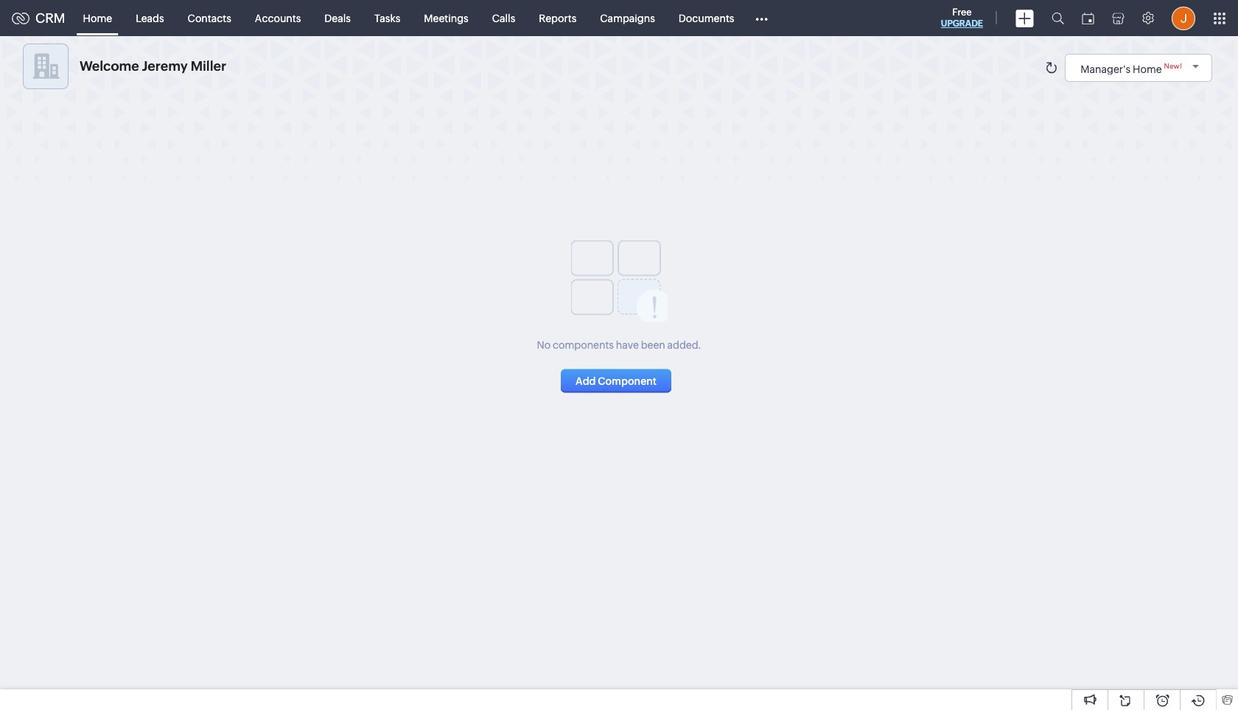 Task type: locate. For each thing, give the bounding box(es) containing it.
deals link
[[313, 0, 363, 36]]

profile image
[[1172, 6, 1196, 30]]

welcome jeremy miller
[[80, 58, 226, 74]]

leads
[[136, 12, 164, 24]]

free
[[953, 7, 972, 18]]

calendar image
[[1082, 12, 1095, 24]]

meetings
[[424, 12, 469, 24]]

no components have been added.
[[537, 339, 702, 351]]

accounts link
[[243, 0, 313, 36]]

reports
[[539, 12, 577, 24]]

calls link
[[481, 0, 527, 36]]

profile element
[[1163, 0, 1205, 36]]

miller
[[191, 58, 226, 74]]

documents link
[[667, 0, 746, 36]]

home left new!
[[1133, 63, 1162, 75]]

crm
[[35, 10, 65, 26]]

campaigns link
[[589, 0, 667, 36]]

calls
[[492, 12, 516, 24]]

search element
[[1043, 0, 1074, 36]]

documents
[[679, 12, 735, 24]]

contacts
[[188, 12, 231, 24]]

1 horizontal spatial home
[[1133, 63, 1162, 75]]

Other Modules field
[[746, 6, 778, 30]]

home right crm
[[83, 12, 112, 24]]

jeremy
[[142, 58, 188, 74]]

campaigns
[[600, 12, 655, 24]]

add component button
[[561, 369, 672, 393]]

0 vertical spatial home
[[83, 12, 112, 24]]

no
[[537, 339, 551, 351]]

home
[[83, 12, 112, 24], [1133, 63, 1162, 75]]

been
[[641, 339, 666, 351]]

add
[[576, 375, 596, 387]]

meetings link
[[412, 0, 481, 36]]

1 vertical spatial home
[[1133, 63, 1162, 75]]

leads link
[[124, 0, 176, 36]]

tasks link
[[363, 0, 412, 36]]

manager's
[[1081, 63, 1131, 75]]

added.
[[668, 339, 702, 351]]

deals
[[325, 12, 351, 24]]

home inside manager's home new!
[[1133, 63, 1162, 75]]

components
[[553, 339, 614, 351]]

accounts
[[255, 12, 301, 24]]



Task type: vqa. For each thing, say whether or not it's contained in the screenshot.
left THE MEETINGS
no



Task type: describe. For each thing, give the bounding box(es) containing it.
home link
[[71, 0, 124, 36]]

manager's home new!
[[1081, 62, 1183, 75]]

reports link
[[527, 0, 589, 36]]

welcome
[[80, 58, 139, 74]]

new!
[[1165, 62, 1183, 70]]

have
[[616, 339, 639, 351]]

tasks
[[374, 12, 401, 24]]

upgrade
[[941, 18, 984, 29]]

create menu image
[[1016, 9, 1034, 27]]

search image
[[1052, 12, 1065, 24]]

create menu element
[[1007, 0, 1043, 36]]

crm link
[[12, 10, 65, 26]]

component
[[598, 375, 657, 387]]

logo image
[[12, 12, 29, 24]]

0 horizontal spatial home
[[83, 12, 112, 24]]

add component
[[576, 375, 657, 387]]

free upgrade
[[941, 7, 984, 29]]

contacts link
[[176, 0, 243, 36]]



